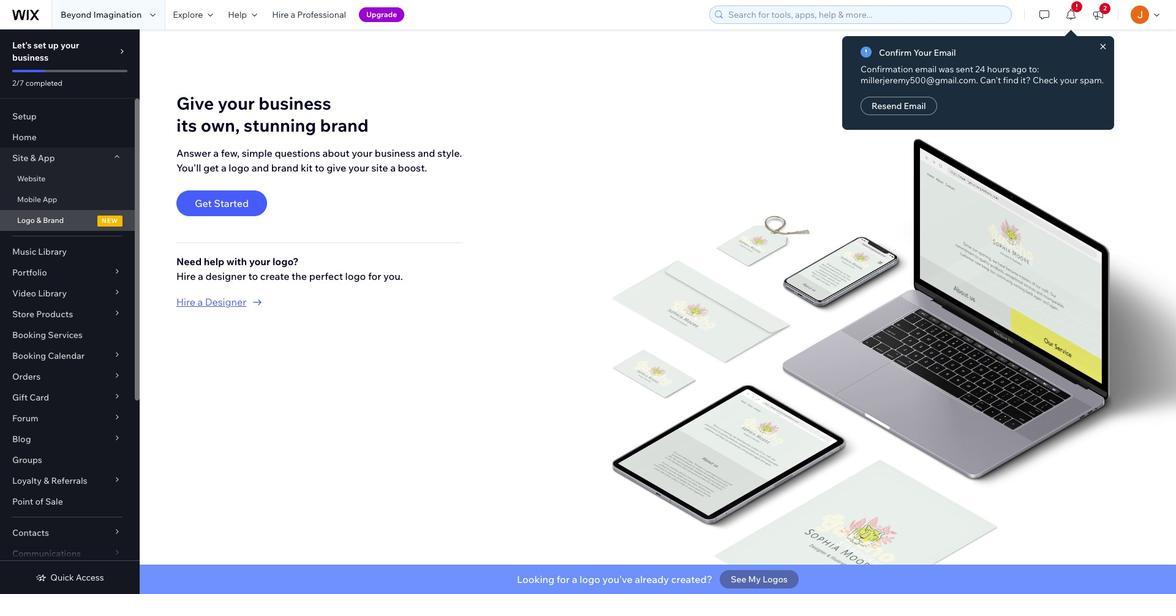 Task type: locate. For each thing, give the bounding box(es) containing it.
hire a professional
[[272, 9, 346, 20]]

0 vertical spatial to
[[315, 161, 324, 174]]

a left professional
[[291, 9, 295, 20]]

2 vertical spatial business
[[375, 147, 416, 159]]

1 vertical spatial for
[[557, 573, 570, 586]]

2
[[1104, 4, 1107, 12]]

2 horizontal spatial &
[[44, 475, 49, 486]]

app right mobile
[[43, 195, 57, 204]]

2 library from the top
[[38, 288, 67, 299]]

video library button
[[0, 283, 135, 304]]

booking down store
[[12, 330, 46, 341]]

business down let's
[[12, 52, 49, 63]]

confirmation
[[861, 64, 913, 75]]

loyalty & referrals
[[12, 475, 87, 486]]

2 horizontal spatial logo
[[580, 573, 600, 586]]

your inside let's set up your business
[[61, 40, 79, 51]]

products
[[36, 309, 73, 320]]

a
[[291, 9, 295, 20], [213, 147, 219, 159], [221, 161, 227, 174], [390, 161, 396, 174], [198, 270, 203, 282], [198, 296, 203, 308], [572, 573, 578, 586]]

Search for tools, apps, help & more... field
[[725, 6, 1008, 23]]

& inside dropdown button
[[30, 153, 36, 164]]

&
[[30, 153, 36, 164], [36, 216, 41, 225], [44, 475, 49, 486]]

0 horizontal spatial logo
[[229, 161, 249, 174]]

designer
[[205, 270, 246, 282]]

find
[[1003, 75, 1019, 86]]

point of sale link
[[0, 491, 135, 512]]

a right site
[[390, 161, 396, 174]]

0 vertical spatial for
[[368, 270, 381, 282]]

booking calendar button
[[0, 346, 135, 366]]

gift
[[12, 392, 28, 403]]

sent
[[956, 64, 973, 75]]

for
[[368, 270, 381, 282], [557, 573, 570, 586]]

quick
[[50, 572, 74, 583]]

a inside button
[[198, 296, 203, 308]]

hire a designer button
[[176, 294, 462, 309]]

brand down questions
[[271, 161, 299, 174]]

1 vertical spatial brand
[[271, 161, 299, 174]]

1 vertical spatial hire
[[176, 270, 196, 282]]

business up site
[[375, 147, 416, 159]]

point
[[12, 496, 33, 507]]

0 vertical spatial booking
[[12, 330, 46, 341]]

your right 'up'
[[61, 40, 79, 51]]

2 vertical spatial logo
[[580, 573, 600, 586]]

for inside need help with your logo? hire a designer to create the perfect logo for you.
[[368, 270, 381, 282]]

2 horizontal spatial business
[[375, 147, 416, 159]]

1 vertical spatial booking
[[12, 350, 46, 361]]

library for music library
[[38, 246, 67, 257]]

0 vertical spatial &
[[30, 153, 36, 164]]

library up products
[[38, 288, 67, 299]]

hire left designer
[[176, 296, 195, 308]]

to left create
[[248, 270, 258, 282]]

0 vertical spatial logo
[[229, 161, 249, 174]]

started
[[214, 197, 249, 209]]

hire for hire a designer
[[176, 296, 195, 308]]

let's set up your business
[[12, 40, 79, 63]]

2 vertical spatial hire
[[176, 296, 195, 308]]

business inside let's set up your business
[[12, 52, 49, 63]]

see my logos button
[[720, 570, 799, 589]]

for right looking
[[557, 573, 570, 586]]

hire
[[272, 9, 289, 20], [176, 270, 196, 282], [176, 296, 195, 308]]

1 horizontal spatial to
[[315, 161, 324, 174]]

booking for booking calendar
[[12, 350, 46, 361]]

logo
[[229, 161, 249, 174], [345, 270, 366, 282], [580, 573, 600, 586]]

0 vertical spatial hire
[[272, 9, 289, 20]]

answer
[[176, 147, 211, 159]]

1 vertical spatial and
[[252, 161, 269, 174]]

1 horizontal spatial business
[[259, 92, 331, 114]]

your
[[914, 47, 932, 58]]

brand
[[320, 114, 369, 136], [271, 161, 299, 174]]

answer a few, simple questions about your business and style. you'll get a logo and brand kit to give your site a boost.
[[176, 147, 462, 174]]

1 vertical spatial app
[[43, 195, 57, 204]]

your left spam.
[[1060, 75, 1078, 86]]

email
[[915, 64, 937, 75]]

gift card
[[12, 392, 49, 403]]

2 booking from the top
[[12, 350, 46, 361]]

setup
[[12, 111, 37, 122]]

1 vertical spatial &
[[36, 216, 41, 225]]

my
[[748, 574, 761, 585]]

hire inside "hire a designer" button
[[176, 296, 195, 308]]

confirm your email
[[879, 47, 956, 58]]

hours
[[987, 64, 1010, 75]]

& inside popup button
[[44, 475, 49, 486]]

to
[[315, 161, 324, 174], [248, 270, 258, 282]]

your
[[61, 40, 79, 51], [1060, 75, 1078, 86], [218, 92, 255, 114], [352, 147, 373, 159], [348, 161, 369, 174], [249, 255, 270, 267]]

spam.
[[1080, 75, 1104, 86]]

can't
[[980, 75, 1001, 86]]

1 vertical spatial library
[[38, 288, 67, 299]]

your up own, on the top left of page
[[218, 92, 255, 114]]

style.
[[437, 147, 462, 159]]

a inside need help with your logo? hire a designer to create the perfect logo for you.
[[198, 270, 203, 282]]

get started button
[[176, 190, 267, 216]]

your up create
[[249, 255, 270, 267]]

0 vertical spatial business
[[12, 52, 49, 63]]

brand
[[43, 216, 64, 225]]

site & app
[[12, 153, 55, 164]]

site
[[371, 161, 388, 174]]

brand inside give your business its own, stunning brand
[[320, 114, 369, 136]]

1 horizontal spatial and
[[418, 147, 435, 159]]

you'll
[[176, 161, 201, 174]]

1 horizontal spatial brand
[[320, 114, 369, 136]]

logo left you've
[[580, 573, 600, 586]]

for left you.
[[368, 270, 381, 282]]

blog button
[[0, 429, 135, 450]]

already
[[635, 573, 669, 586]]

a left few,
[[213, 147, 219, 159]]

your up site
[[352, 147, 373, 159]]

0 horizontal spatial business
[[12, 52, 49, 63]]

2/7 completed
[[12, 78, 62, 88]]

gift card button
[[0, 387, 135, 408]]

logo down few,
[[229, 161, 249, 174]]

mobile app link
[[0, 189, 135, 210]]

a right looking
[[572, 573, 578, 586]]

to inside need help with your logo? hire a designer to create the perfect logo for you.
[[248, 270, 258, 282]]

give your business its own, stunning brand
[[176, 92, 369, 136]]

hire a professional link
[[265, 0, 353, 29]]

0 horizontal spatial email
[[904, 100, 926, 112]]

& for loyalty
[[44, 475, 49, 486]]

0 horizontal spatial and
[[252, 161, 269, 174]]

set
[[34, 40, 46, 51]]

brand up about at left top
[[320, 114, 369, 136]]

forum button
[[0, 408, 135, 429]]

business up the stunning
[[259, 92, 331, 114]]

to inside answer a few, simple questions about your business and style. you'll get a logo and brand kit to give your site a boost.
[[315, 161, 324, 174]]

and up boost.
[[418, 147, 435, 159]]

24
[[975, 64, 985, 75]]

hire inside hire a professional link
[[272, 9, 289, 20]]

email up "was" at the right top of page
[[934, 47, 956, 58]]

ago
[[1012, 64, 1027, 75]]

library up 'portfolio' popup button
[[38, 246, 67, 257]]

app up website
[[38, 153, 55, 164]]

1 vertical spatial to
[[248, 270, 258, 282]]

a left designer
[[198, 296, 203, 308]]

orders button
[[0, 366, 135, 387]]

card
[[30, 392, 49, 403]]

1 vertical spatial logo
[[345, 270, 366, 282]]

0 horizontal spatial &
[[30, 153, 36, 164]]

sale
[[45, 496, 63, 507]]

& right site
[[30, 153, 36, 164]]

0 horizontal spatial for
[[368, 270, 381, 282]]

hire down need at the top left
[[176, 270, 196, 282]]

logo inside need help with your logo? hire a designer to create the perfect logo for you.
[[345, 270, 366, 282]]

site & app button
[[0, 148, 135, 168]]

booking up orders in the bottom of the page
[[12, 350, 46, 361]]

2 vertical spatial &
[[44, 475, 49, 486]]

portfolio button
[[0, 262, 135, 283]]

create
[[260, 270, 290, 282]]

completed
[[26, 78, 62, 88]]

email down millerjeremy500@gmail.com. on the top right of page
[[904, 100, 926, 112]]

site
[[12, 153, 28, 164]]

& right loyalty
[[44, 475, 49, 486]]

forum
[[12, 413, 38, 424]]

1 booking from the top
[[12, 330, 46, 341]]

0 horizontal spatial to
[[248, 270, 258, 282]]

0 vertical spatial library
[[38, 246, 67, 257]]

new
[[102, 217, 118, 225]]

and down 'simple'
[[252, 161, 269, 174]]

explore
[[173, 9, 203, 20]]

logo right perfect
[[345, 270, 366, 282]]

1 horizontal spatial email
[[934, 47, 956, 58]]

your inside confirmation email was sent 24 hours ago to: millerjeremy500@gmail.com. can't find it? check your spam.
[[1060, 75, 1078, 86]]

1 vertical spatial business
[[259, 92, 331, 114]]

1 horizontal spatial &
[[36, 216, 41, 225]]

a down need at the top left
[[198, 270, 203, 282]]

store products button
[[0, 304, 135, 325]]

upgrade button
[[359, 7, 404, 22]]

1 horizontal spatial logo
[[345, 270, 366, 282]]

to right kit
[[315, 161, 324, 174]]

hire right help button
[[272, 9, 289, 20]]

your inside give your business its own, stunning brand
[[218, 92, 255, 114]]

library inside dropdown button
[[38, 288, 67, 299]]

0 horizontal spatial brand
[[271, 161, 299, 174]]

1 vertical spatial email
[[904, 100, 926, 112]]

booking inside dropdown button
[[12, 350, 46, 361]]

0 vertical spatial brand
[[320, 114, 369, 136]]

& right logo
[[36, 216, 41, 225]]

1 library from the top
[[38, 246, 67, 257]]

0 vertical spatial app
[[38, 153, 55, 164]]

millerjeremy500@gmail.com.
[[861, 75, 978, 86]]



Task type: describe. For each thing, give the bounding box(es) containing it.
see my logos
[[731, 574, 788, 585]]

beyond
[[61, 9, 92, 20]]

logos
[[763, 574, 788, 585]]

hire a designer
[[176, 296, 246, 308]]

the
[[292, 270, 307, 282]]

1 horizontal spatial for
[[557, 573, 570, 586]]

sidebar element
[[0, 29, 140, 594]]

imagination
[[93, 9, 142, 20]]

app inside site & app dropdown button
[[38, 153, 55, 164]]

groups
[[12, 455, 42, 466]]

mobile
[[17, 195, 41, 204]]

video library
[[12, 288, 67, 299]]

contacts button
[[0, 523, 135, 543]]

looking for a logo you've already created?
[[517, 573, 712, 586]]

loyalty
[[12, 475, 42, 486]]

get started
[[195, 197, 249, 209]]

business inside answer a few, simple questions about your business and style. you'll get a logo and brand kit to give your site a boost.
[[375, 147, 416, 159]]

kit
[[301, 161, 313, 174]]

services
[[48, 330, 83, 341]]

quick access button
[[36, 572, 104, 583]]

with
[[227, 255, 247, 267]]

let's
[[12, 40, 32, 51]]

music library
[[12, 246, 67, 257]]

blog
[[12, 434, 31, 445]]

library for video library
[[38, 288, 67, 299]]

boost.
[[398, 161, 427, 174]]

your inside need help with your logo? hire a designer to create the perfect logo for you.
[[249, 255, 270, 267]]

questions
[[275, 147, 320, 159]]

created?
[[671, 573, 712, 586]]

about
[[322, 147, 350, 159]]

few,
[[221, 147, 240, 159]]

0 vertical spatial email
[[934, 47, 956, 58]]

own,
[[201, 114, 240, 136]]

website link
[[0, 168, 135, 189]]

hire for hire a professional
[[272, 9, 289, 20]]

looking
[[517, 573, 555, 586]]

professional
[[297, 9, 346, 20]]

help button
[[221, 0, 265, 29]]

app inside mobile app link
[[43, 195, 57, 204]]

portfolio
[[12, 267, 47, 278]]

video
[[12, 288, 36, 299]]

a right get
[[221, 161, 227, 174]]

resend email
[[872, 100, 926, 112]]

logo inside answer a few, simple questions about your business and style. you'll get a logo and brand kit to give your site a boost.
[[229, 161, 249, 174]]

was
[[939, 64, 954, 75]]

quick access
[[50, 572, 104, 583]]

it?
[[1021, 75, 1031, 86]]

need
[[176, 255, 202, 267]]

0 vertical spatial and
[[418, 147, 435, 159]]

you.
[[384, 270, 403, 282]]

communications button
[[0, 543, 135, 564]]

give
[[327, 161, 346, 174]]

setup link
[[0, 106, 135, 127]]

2 button
[[1085, 0, 1112, 29]]

perfect
[[309, 270, 343, 282]]

business inside give your business its own, stunning brand
[[259, 92, 331, 114]]

confirm
[[879, 47, 912, 58]]

confirmation email was sent 24 hours ago to: millerjeremy500@gmail.com. can't find it? check your spam.
[[861, 64, 1104, 86]]

& for site
[[30, 153, 36, 164]]

of
[[35, 496, 43, 507]]

home
[[12, 132, 37, 143]]

logo
[[17, 216, 35, 225]]

booking services
[[12, 330, 83, 341]]

booking for booking services
[[12, 330, 46, 341]]

its
[[176, 114, 197, 136]]

need help with your logo? hire a designer to create the perfect logo for you.
[[176, 255, 403, 282]]

get
[[203, 161, 219, 174]]

store
[[12, 309, 34, 320]]

logo?
[[273, 255, 299, 267]]

loyalty & referrals button
[[0, 471, 135, 491]]

music library link
[[0, 241, 135, 262]]

store products
[[12, 309, 73, 320]]

website
[[17, 174, 45, 183]]

upgrade
[[366, 10, 397, 19]]

stunning
[[244, 114, 316, 136]]

referrals
[[51, 475, 87, 486]]

music
[[12, 246, 36, 257]]

brand inside answer a few, simple questions about your business and style. you'll get a logo and brand kit to give your site a boost.
[[271, 161, 299, 174]]

help
[[228, 9, 247, 20]]

resend
[[872, 100, 902, 112]]

& for logo
[[36, 216, 41, 225]]

groups link
[[0, 450, 135, 471]]

hire inside need help with your logo? hire a designer to create the perfect logo for you.
[[176, 270, 196, 282]]

your left site
[[348, 161, 369, 174]]

access
[[76, 572, 104, 583]]

to:
[[1029, 64, 1039, 75]]

calendar
[[48, 350, 85, 361]]



Task type: vqa. For each thing, say whether or not it's contained in the screenshot.
the top "Your"
no



